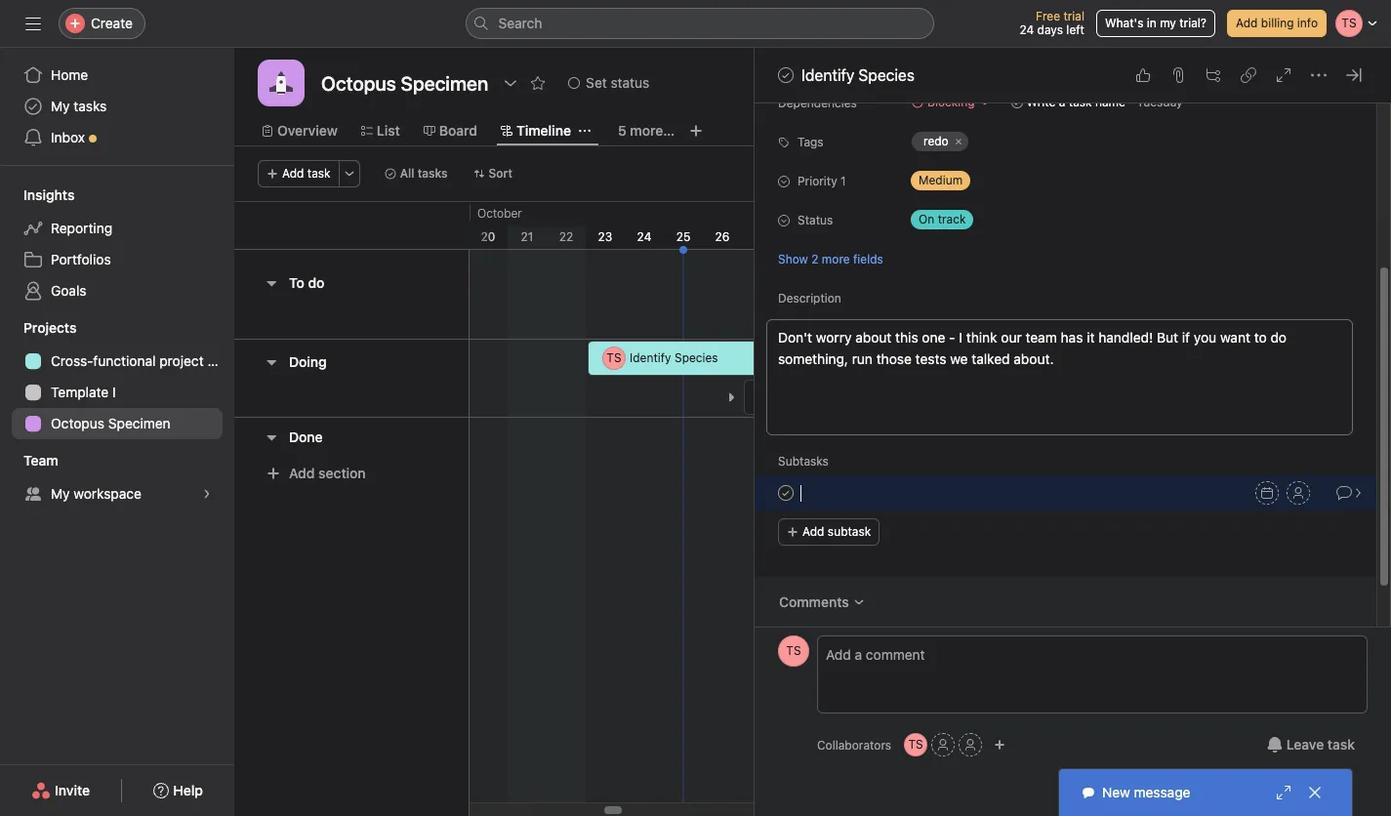 Task type: describe. For each thing, give the bounding box(es) containing it.
tasks for my tasks
[[74, 98, 107, 114]]

set
[[586, 74, 607, 91]]

add subtask
[[803, 524, 871, 539]]

cross-functional project plan link
[[12, 346, 234, 377]]

home
[[51, 66, 88, 83]]

leave task
[[1287, 736, 1356, 753]]

identify species inside dialog
[[802, 66, 915, 84]]

trial
[[1064, 9, 1085, 23]]

tuesday
[[1137, 95, 1183, 109]]

team
[[1026, 329, 1058, 346]]

new message
[[1103, 784, 1191, 801]]

doing button
[[289, 345, 327, 380]]

billing
[[1262, 16, 1295, 30]]

my workspace
[[51, 485, 142, 502]]

see details, my workspace image
[[201, 488, 213, 500]]

team button
[[0, 451, 58, 471]]

handled!
[[1099, 329, 1154, 346]]

search list box
[[465, 8, 934, 39]]

trial?
[[1180, 16, 1207, 30]]

comments
[[779, 594, 849, 610]]

more actions for this task image
[[1312, 67, 1327, 83]]

status
[[798, 213, 833, 228]]

add another dependency image
[[1226, 97, 1238, 108]]

board
[[439, 122, 478, 139]]

task for leave task
[[1328, 736, 1356, 753]]

octopus specimen
[[51, 415, 171, 432]]

0 vertical spatial ts button
[[778, 636, 810, 667]]

home link
[[12, 60, 223, 91]]

goals
[[51, 282, 87, 299]]

left
[[1067, 22, 1085, 37]]

redo link
[[912, 132, 969, 151]]

we
[[950, 351, 968, 367]]

more actions image
[[343, 168, 355, 180]]

search button
[[465, 8, 934, 39]]

invite button
[[19, 774, 103, 809]]

tasks for all tasks
[[418, 166, 448, 181]]

my workspace link
[[12, 479, 223, 510]]

a
[[1060, 95, 1066, 109]]

add or remove collaborators image
[[994, 739, 1006, 751]]

template i
[[51, 384, 116, 400]]

hide sidebar image
[[25, 16, 41, 31]]

portfolios link
[[12, 244, 223, 275]]

rocket image
[[270, 71, 293, 95]]

i inside don't worry about this one - i think our team has it handled! but if you want to do something, run those tests we talked about.
[[959, 329, 963, 346]]

those
[[877, 351, 912, 367]]

on
[[919, 212, 935, 227]]

0 likes. click to like this task image
[[1136, 67, 1151, 83]]

collapse task list for the section to do image
[[264, 275, 279, 291]]

sort
[[489, 166, 513, 181]]

1 vertical spatial ts
[[787, 644, 801, 658]]

worry
[[816, 329, 852, 346]]

run
[[852, 351, 873, 367]]

cross-functional project plan
[[51, 353, 234, 369]]

reporting link
[[12, 213, 223, 244]]

2
[[812, 251, 819, 266]]

show 2 more fields
[[778, 251, 884, 266]]

list link
[[361, 120, 400, 142]]

cross-
[[51, 353, 93, 369]]

description
[[778, 291, 842, 306]]

collaborators
[[817, 738, 892, 753]]

completed image for completed option
[[774, 481, 798, 505]]

timeline
[[517, 122, 571, 139]]

talked
[[972, 351, 1010, 367]]

track
[[938, 212, 966, 227]]

tests
[[916, 351, 947, 367]]

show 2 more fields button
[[778, 250, 884, 268]]

Completed checkbox
[[774, 63, 798, 87]]

to do button
[[289, 266, 325, 301]]

october
[[478, 206, 522, 221]]

my tasks link
[[12, 91, 223, 122]]

1 horizontal spatial ts button
[[905, 733, 928, 757]]

to
[[289, 274, 305, 291]]

add tab image
[[689, 123, 704, 139]]

do inside the to do button
[[308, 274, 325, 291]]

subtask
[[828, 524, 871, 539]]

think
[[967, 329, 998, 346]]

it
[[1087, 329, 1095, 346]]

1 vertical spatial identify
[[630, 351, 672, 365]]

what's in my trial?
[[1106, 16, 1207, 30]]

doing
[[289, 354, 327, 370]]

collapse task list for the section doing image
[[264, 355, 279, 370]]

priority 1
[[798, 174, 846, 188]]

invite
[[55, 782, 90, 799]]

dependencies
[[778, 96, 857, 110]]

all tasks
[[400, 166, 448, 181]]

template i link
[[12, 377, 223, 408]]

create
[[91, 15, 133, 31]]

comments button
[[767, 585, 878, 620]]

remove image inside redo link
[[953, 136, 965, 147]]

2 horizontal spatial ts
[[909, 737, 924, 752]]

add for add task
[[282, 166, 304, 181]]

if
[[1183, 329, 1191, 346]]

1
[[841, 174, 846, 188]]

identify inside dialog
[[802, 66, 855, 84]]

all
[[400, 166, 415, 181]]

add to starred image
[[531, 75, 546, 91]]

show subtasks for task antartica study image
[[726, 392, 737, 403]]

1 vertical spatial identify species
[[630, 351, 718, 365]]

about.
[[1014, 351, 1054, 367]]

more
[[822, 251, 850, 266]]

set status
[[586, 74, 650, 91]]

add for add section
[[289, 465, 315, 481]]

1 horizontal spatial remove image
[[1199, 97, 1211, 108]]

what's
[[1106, 16, 1144, 30]]

26
[[715, 230, 730, 244]]

status
[[611, 74, 650, 91]]

add task button
[[258, 160, 340, 188]]



Task type: vqa. For each thing, say whether or not it's contained in the screenshot.
radio item
no



Task type: locate. For each thing, give the bounding box(es) containing it.
what's in my trial? button
[[1097, 10, 1216, 37]]

overview link
[[262, 120, 338, 142]]

task right leave
[[1328, 736, 1356, 753]]

tasks
[[74, 98, 107, 114], [418, 166, 448, 181]]

remove image
[[1199, 97, 1211, 108], [953, 136, 965, 147]]

ts button
[[778, 636, 810, 667], [905, 733, 928, 757]]

identify species dialog
[[755, 0, 1392, 816]]

1 vertical spatial species
[[675, 351, 718, 365]]

i up "octopus specimen"
[[112, 384, 116, 400]]

1 vertical spatial i
[[112, 384, 116, 400]]

show
[[778, 251, 809, 266]]

but
[[1157, 329, 1179, 346]]

don't worry about this one - i think our team has it handled! but if you want to do something, run those tests we talked about.
[[778, 329, 1291, 367]]

0 horizontal spatial species
[[675, 351, 718, 365]]

5 more… button
[[618, 120, 675, 142]]

0 horizontal spatial ts
[[607, 351, 622, 365]]

identify species
[[802, 66, 915, 84], [630, 351, 718, 365]]

main content inside identify species dialog
[[755, 0, 1377, 688]]

my down team
[[51, 485, 70, 502]]

attachments: add a file to this task, identify species image
[[1171, 67, 1187, 83]]

24
[[1020, 22, 1034, 37], [637, 230, 652, 244]]

my up the inbox
[[51, 98, 70, 114]]

1 horizontal spatial i
[[959, 329, 963, 346]]

1 horizontal spatial ts
[[787, 644, 801, 658]]

redo
[[924, 134, 949, 148]]

1 horizontal spatial tasks
[[418, 166, 448, 181]]

medium button
[[903, 167, 1021, 194]]

project
[[159, 353, 204, 369]]

about
[[856, 329, 892, 346]]

completed image down subtasks
[[774, 481, 798, 505]]

24 inside free trial 24 days left
[[1020, 22, 1034, 37]]

0 horizontal spatial identify
[[630, 351, 672, 365]]

expand new message image
[[1276, 785, 1292, 801]]

1 vertical spatial task
[[307, 166, 331, 181]]

1 horizontal spatial task
[[1069, 95, 1092, 109]]

my tasks
[[51, 98, 107, 114]]

None text field
[[316, 65, 493, 101]]

completed image for completed checkbox
[[774, 63, 798, 87]]

0 horizontal spatial identify species
[[630, 351, 718, 365]]

tab actions image
[[579, 125, 591, 137]]

don't
[[778, 329, 813, 346]]

free
[[1036, 9, 1061, 23]]

copy task link image
[[1241, 67, 1257, 83]]

1 completed image from the top
[[774, 63, 798, 87]]

add left subtask
[[803, 524, 825, 539]]

more…
[[630, 122, 675, 139]]

my for my workspace
[[51, 485, 70, 502]]

0 horizontal spatial i
[[112, 384, 116, 400]]

tags
[[798, 135, 824, 149]]

add for add subtask
[[803, 524, 825, 539]]

tasks inside my tasks link
[[74, 98, 107, 114]]

full screen image
[[1276, 67, 1292, 83]]

global element
[[0, 48, 234, 165]]

my for my tasks
[[51, 98, 70, 114]]

task for add task
[[307, 166, 331, 181]]

octopus specimen link
[[12, 408, 223, 439]]

1 vertical spatial do
[[1271, 329, 1287, 346]]

my inside my workspace link
[[51, 485, 70, 502]]

tasks down "home"
[[74, 98, 107, 114]]

help button
[[141, 774, 216, 809]]

add billing info button
[[1228, 10, 1327, 37]]

insights element
[[0, 178, 234, 311]]

i inside projects element
[[112, 384, 116, 400]]

main content containing don't worry about this one - i think our team has it handled! but if you want to do something, run those tests we talked about.
[[755, 0, 1377, 688]]

24 right 23
[[637, 230, 652, 244]]

completed image inside main content
[[774, 481, 798, 505]]

23
[[598, 230, 613, 244]]

add subtask image
[[1206, 67, 1222, 83]]

to do
[[289, 274, 325, 291]]

leave
[[1287, 736, 1325, 753]]

do
[[308, 274, 325, 291], [1271, 329, 1287, 346]]

collapse task list for the section done image
[[264, 429, 279, 445]]

task right a
[[1069, 95, 1092, 109]]

1 vertical spatial my
[[51, 485, 70, 502]]

21
[[521, 230, 534, 244]]

do inside don't worry about this one - i think our team has it handled! but if you want to do something, run those tests we talked about.
[[1271, 329, 1287, 346]]

add inside button
[[1236, 16, 1258, 30]]

search
[[499, 15, 542, 31]]

projects button
[[0, 318, 77, 338]]

portfolios
[[51, 251, 111, 268]]

you
[[1194, 329, 1217, 346]]

tasks inside all tasks dropdown button
[[418, 166, 448, 181]]

1 vertical spatial remove image
[[953, 136, 965, 147]]

remove image left "add another dependency" image
[[1199, 97, 1211, 108]]

projects
[[23, 319, 77, 336]]

ts button down comments
[[778, 636, 810, 667]]

add section
[[289, 465, 366, 481]]

2 vertical spatial task
[[1328, 736, 1356, 753]]

0 vertical spatial identify species
[[802, 66, 915, 84]]

0 horizontal spatial 24
[[637, 230, 652, 244]]

medium
[[919, 173, 963, 188]]

tasks right all
[[418, 166, 448, 181]]

reporting
[[51, 220, 112, 236]]

our
[[1001, 329, 1022, 346]]

timeline link
[[501, 120, 571, 142]]

25
[[676, 230, 691, 244]]

0 horizontal spatial do
[[308, 274, 325, 291]]

0 vertical spatial 24
[[1020, 22, 1034, 37]]

2 completed image from the top
[[774, 481, 798, 505]]

completed image
[[774, 63, 798, 87], [774, 481, 798, 505]]

0 vertical spatial tasks
[[74, 98, 107, 114]]

main content
[[755, 0, 1377, 688]]

done
[[289, 428, 323, 445]]

section
[[318, 465, 366, 481]]

add down overview link
[[282, 166, 304, 181]]

add inside main content
[[803, 524, 825, 539]]

ts button right collaborators
[[905, 733, 928, 757]]

0 vertical spatial ts
[[607, 351, 622, 365]]

all tasks button
[[376, 160, 457, 188]]

task left more actions image
[[307, 166, 331, 181]]

2 my from the top
[[51, 485, 70, 502]]

close image
[[1308, 785, 1323, 801]]

0 vertical spatial species
[[859, 66, 915, 84]]

1 vertical spatial completed image
[[774, 481, 798, 505]]

22
[[559, 230, 574, 244]]

my inside my tasks link
[[51, 98, 70, 114]]

inbox link
[[12, 122, 223, 153]]

0 vertical spatial task
[[1069, 95, 1092, 109]]

my
[[1160, 16, 1177, 30]]

show options image
[[503, 75, 519, 91]]

add for add billing info
[[1236, 16, 1258, 30]]

sort button
[[464, 160, 522, 188]]

my
[[51, 98, 70, 114], [51, 485, 70, 502]]

want
[[1221, 329, 1251, 346]]

1 vertical spatial tasks
[[418, 166, 448, 181]]

2 vertical spatial ts
[[909, 737, 924, 752]]

add left the billing
[[1236, 16, 1258, 30]]

1 vertical spatial ts button
[[905, 733, 928, 757]]

species inside dialog
[[859, 66, 915, 84]]

add down done button
[[289, 465, 315, 481]]

teams element
[[0, 443, 234, 514]]

set status button
[[560, 69, 659, 97]]

create button
[[59, 8, 145, 39]]

0 horizontal spatial task
[[307, 166, 331, 181]]

5
[[618, 122, 627, 139]]

task
[[1069, 95, 1092, 109], [307, 166, 331, 181], [1328, 736, 1356, 753]]

to
[[1255, 329, 1267, 346]]

2 horizontal spatial task
[[1328, 736, 1356, 753]]

1 horizontal spatial identify
[[802, 66, 855, 84]]

this
[[896, 329, 919, 346]]

1 vertical spatial 24
[[637, 230, 652, 244]]

fields
[[854, 251, 884, 266]]

0 vertical spatial completed image
[[774, 63, 798, 87]]

24 left days
[[1020, 22, 1034, 37]]

27
[[755, 230, 769, 244]]

0 horizontal spatial remove image
[[953, 136, 965, 147]]

add
[[1236, 16, 1258, 30], [282, 166, 304, 181], [289, 465, 315, 481], [803, 524, 825, 539]]

0 vertical spatial identify
[[802, 66, 855, 84]]

inbox
[[51, 129, 85, 146]]

remove image right redo at the top right of page
[[953, 136, 965, 147]]

one
[[922, 329, 946, 346]]

1 horizontal spatial do
[[1271, 329, 1287, 346]]

0 vertical spatial i
[[959, 329, 963, 346]]

5 more…
[[618, 122, 675, 139]]

i right -
[[959, 329, 963, 346]]

team
[[23, 452, 58, 469]]

Completed checkbox
[[774, 481, 798, 505]]

projects element
[[0, 311, 234, 443]]

on track button
[[903, 206, 1021, 233]]

1 my from the top
[[51, 98, 70, 114]]

0 horizontal spatial tasks
[[74, 98, 107, 114]]

in
[[1147, 16, 1157, 30]]

0 vertical spatial my
[[51, 98, 70, 114]]

do right to
[[1271, 329, 1287, 346]]

0 vertical spatial remove image
[[1199, 97, 1211, 108]]

0 horizontal spatial ts button
[[778, 636, 810, 667]]

1 horizontal spatial species
[[859, 66, 915, 84]]

1 horizontal spatial 24
[[1020, 22, 1034, 37]]

add task
[[282, 166, 331, 181]]

template
[[51, 384, 109, 400]]

specimen
[[108, 415, 171, 432]]

close details image
[[1347, 67, 1362, 83]]

1 horizontal spatial identify species
[[802, 66, 915, 84]]

i
[[959, 329, 963, 346], [112, 384, 116, 400]]

do right to in the top left of the page
[[308, 274, 325, 291]]

ts
[[607, 351, 622, 365], [787, 644, 801, 658], [909, 737, 924, 752]]

add subtask button
[[778, 519, 880, 546]]

done button
[[289, 419, 323, 455]]

leave task button
[[1255, 728, 1368, 763]]

0 vertical spatial do
[[308, 274, 325, 291]]

completed image up dependencies
[[774, 63, 798, 87]]

board link
[[424, 120, 478, 142]]



